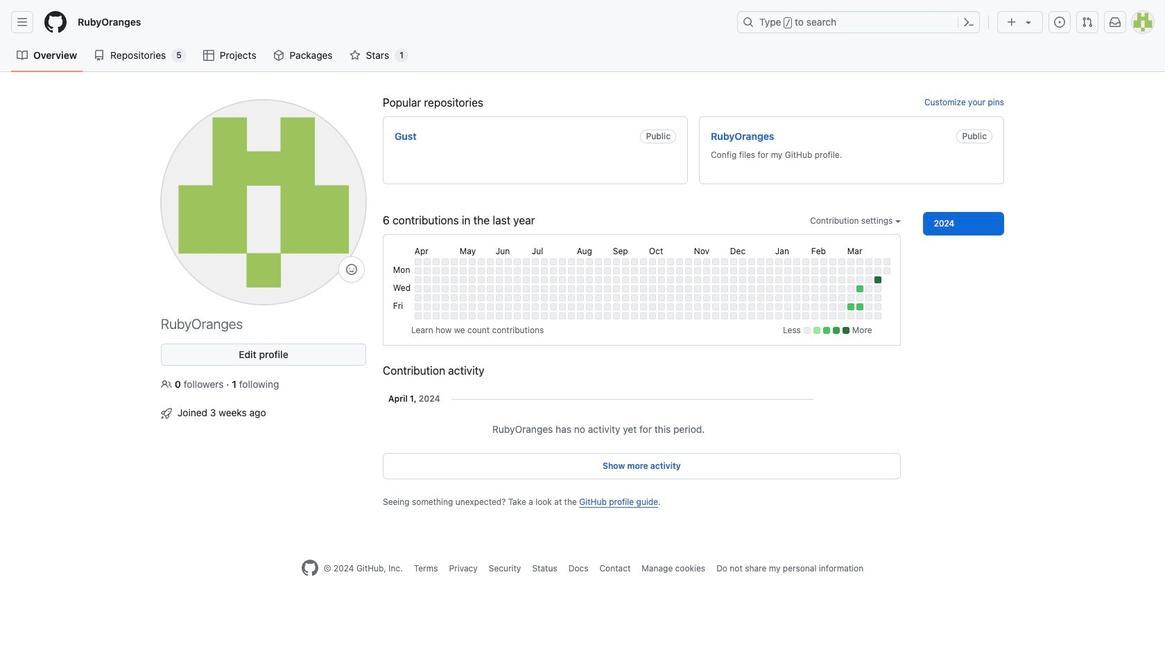 Task type: vqa. For each thing, say whether or not it's contained in the screenshot.
FOR
no



Task type: locate. For each thing, give the bounding box(es) containing it.
people image
[[161, 379, 172, 391]]

homepage image
[[302, 561, 318, 577]]

table image
[[203, 50, 214, 61]]

book image
[[17, 50, 28, 61]]

change your avatar image
[[161, 100, 366, 305]]

smiley image
[[346, 264, 357, 275]]

triangle down image
[[1023, 17, 1034, 28]]

cell
[[415, 259, 422, 266], [424, 259, 431, 266], [433, 259, 440, 266], [442, 259, 449, 266], [451, 259, 458, 266], [460, 259, 467, 266], [469, 259, 476, 266], [478, 259, 485, 266], [487, 259, 494, 266], [496, 259, 503, 266], [505, 259, 512, 266], [514, 259, 521, 266], [523, 259, 530, 266], [532, 259, 539, 266], [541, 259, 548, 266], [550, 259, 557, 266], [559, 259, 566, 266], [568, 259, 575, 266], [577, 259, 584, 266], [586, 259, 593, 266], [595, 259, 602, 266], [604, 259, 611, 266], [613, 259, 620, 266], [622, 259, 629, 266], [631, 259, 638, 266], [640, 259, 647, 266], [649, 259, 656, 266], [658, 259, 665, 266], [667, 259, 674, 266], [676, 259, 683, 266], [685, 259, 692, 266], [694, 259, 701, 266], [703, 259, 710, 266], [712, 259, 719, 266], [721, 259, 728, 266], [730, 259, 737, 266], [739, 259, 746, 266], [748, 259, 755, 266], [757, 259, 764, 266], [766, 259, 773, 266], [775, 259, 782, 266], [784, 259, 791, 266], [793, 259, 800, 266], [802, 259, 809, 266], [811, 259, 818, 266], [820, 259, 827, 266], [829, 259, 836, 266], [838, 259, 845, 266], [848, 259, 854, 266], [857, 259, 863, 266], [866, 259, 872, 266], [875, 259, 882, 266], [884, 259, 891, 266], [415, 268, 422, 275], [424, 268, 431, 275], [433, 268, 440, 275], [442, 268, 449, 275], [451, 268, 458, 275], [460, 268, 467, 275], [469, 268, 476, 275], [478, 268, 485, 275], [487, 268, 494, 275], [496, 268, 503, 275], [505, 268, 512, 275], [514, 268, 521, 275], [523, 268, 530, 275], [532, 268, 539, 275], [541, 268, 548, 275], [550, 268, 557, 275], [559, 268, 566, 275], [568, 268, 575, 275], [577, 268, 584, 275], [586, 268, 593, 275], [595, 268, 602, 275], [604, 268, 611, 275], [613, 268, 620, 275], [622, 268, 629, 275], [631, 268, 638, 275], [640, 268, 647, 275], [649, 268, 656, 275], [658, 268, 665, 275], [667, 268, 674, 275], [676, 268, 683, 275], [685, 268, 692, 275], [694, 268, 701, 275], [703, 268, 710, 275], [712, 268, 719, 275], [721, 268, 728, 275], [730, 268, 737, 275], [739, 268, 746, 275], [748, 268, 755, 275], [757, 268, 764, 275], [766, 268, 773, 275], [775, 268, 782, 275], [784, 268, 791, 275], [793, 268, 800, 275], [802, 268, 809, 275], [811, 268, 818, 275], [820, 268, 827, 275], [829, 268, 836, 275], [838, 268, 845, 275], [848, 268, 854, 275], [857, 268, 863, 275], [866, 268, 872, 275], [875, 268, 882, 275], [884, 268, 891, 275], [415, 277, 422, 284], [424, 277, 431, 284], [433, 277, 440, 284], [442, 277, 449, 284], [451, 277, 458, 284], [460, 277, 467, 284], [469, 277, 476, 284], [478, 277, 485, 284], [487, 277, 494, 284], [496, 277, 503, 284], [505, 277, 512, 284], [514, 277, 521, 284], [523, 277, 530, 284], [532, 277, 539, 284], [541, 277, 548, 284], [550, 277, 557, 284], [559, 277, 566, 284], [568, 277, 575, 284], [577, 277, 584, 284], [586, 277, 593, 284], [595, 277, 602, 284], [604, 277, 611, 284], [613, 277, 620, 284], [622, 277, 629, 284], [631, 277, 638, 284], [640, 277, 647, 284], [649, 277, 656, 284], [658, 277, 665, 284], [667, 277, 674, 284], [676, 277, 683, 284], [685, 277, 692, 284], [694, 277, 701, 284], [703, 277, 710, 284], [712, 277, 719, 284], [721, 277, 728, 284], [730, 277, 737, 284], [739, 277, 746, 284], [748, 277, 755, 284], [757, 277, 764, 284], [766, 277, 773, 284], [775, 277, 782, 284], [784, 277, 791, 284], [793, 277, 800, 284], [802, 277, 809, 284], [811, 277, 818, 284], [820, 277, 827, 284], [829, 277, 836, 284], [838, 277, 845, 284], [848, 277, 854, 284], [857, 277, 863, 284], [866, 277, 872, 284], [875, 277, 882, 284], [415, 286, 422, 293], [424, 286, 431, 293], [433, 286, 440, 293], [442, 286, 449, 293], [451, 286, 458, 293], [460, 286, 467, 293], [469, 286, 476, 293], [478, 286, 485, 293], [487, 286, 494, 293], [496, 286, 503, 293], [505, 286, 512, 293], [514, 286, 521, 293], [523, 286, 530, 293], [532, 286, 539, 293], [541, 286, 548, 293], [550, 286, 557, 293], [559, 286, 566, 293], [568, 286, 575, 293], [577, 286, 584, 293], [586, 286, 593, 293], [595, 286, 602, 293], [604, 286, 611, 293], [613, 286, 620, 293], [622, 286, 629, 293], [631, 286, 638, 293], [640, 286, 647, 293], [649, 286, 656, 293], [658, 286, 665, 293], [667, 286, 674, 293], [676, 286, 683, 293], [685, 286, 692, 293], [694, 286, 701, 293], [703, 286, 710, 293], [712, 286, 719, 293], [721, 286, 728, 293], [730, 286, 737, 293], [739, 286, 746, 293], [748, 286, 755, 293], [757, 286, 764, 293], [766, 286, 773, 293], [775, 286, 782, 293], [784, 286, 791, 293], [793, 286, 800, 293], [802, 286, 809, 293], [811, 286, 818, 293], [820, 286, 827, 293], [829, 286, 836, 293], [838, 286, 845, 293], [848, 286, 854, 293], [857, 286, 863, 293], [866, 286, 872, 293], [875, 286, 882, 293], [415, 295, 422, 302], [424, 295, 431, 302], [433, 295, 440, 302], [442, 295, 449, 302], [451, 295, 458, 302], [460, 295, 467, 302], [469, 295, 476, 302], [478, 295, 485, 302], [487, 295, 494, 302], [496, 295, 503, 302], [505, 295, 512, 302], [514, 295, 521, 302], [523, 295, 530, 302], [532, 295, 539, 302], [541, 295, 548, 302], [550, 295, 557, 302], [559, 295, 566, 302], [568, 295, 575, 302], [577, 295, 584, 302], [586, 295, 593, 302], [595, 295, 602, 302], [604, 295, 611, 302], [613, 295, 620, 302], [622, 295, 629, 302], [631, 295, 638, 302], [640, 295, 647, 302], [649, 295, 656, 302], [658, 295, 665, 302], [667, 295, 674, 302], [676, 295, 683, 302], [685, 295, 692, 302], [694, 295, 701, 302], [703, 295, 710, 302], [712, 295, 719, 302], [721, 295, 728, 302], [730, 295, 737, 302], [739, 295, 746, 302], [748, 295, 755, 302], [757, 295, 764, 302], [766, 295, 773, 302], [775, 295, 782, 302], [784, 295, 791, 302], [793, 295, 800, 302], [802, 295, 809, 302], [811, 295, 818, 302], [820, 295, 827, 302], [829, 295, 836, 302], [838, 295, 845, 302], [848, 295, 854, 302], [857, 295, 863, 302], [866, 295, 872, 302], [875, 295, 882, 302], [415, 304, 422, 311], [424, 304, 431, 311], [433, 304, 440, 311], [442, 304, 449, 311], [451, 304, 458, 311], [460, 304, 467, 311], [469, 304, 476, 311], [478, 304, 485, 311], [487, 304, 494, 311], [496, 304, 503, 311], [505, 304, 512, 311], [514, 304, 521, 311], [523, 304, 530, 311], [532, 304, 539, 311], [541, 304, 548, 311], [550, 304, 557, 311], [559, 304, 566, 311], [568, 304, 575, 311], [577, 304, 584, 311], [586, 304, 593, 311], [595, 304, 602, 311], [604, 304, 611, 311], [613, 304, 620, 311], [622, 304, 629, 311], [631, 304, 638, 311], [640, 304, 647, 311], [649, 304, 656, 311], [658, 304, 665, 311], [667, 304, 674, 311], [676, 304, 683, 311], [685, 304, 692, 311], [694, 304, 701, 311], [703, 304, 710, 311], [712, 304, 719, 311], [721, 304, 728, 311], [730, 304, 737, 311], [739, 304, 746, 311], [748, 304, 755, 311], [757, 304, 764, 311], [766, 304, 773, 311], [775, 304, 782, 311], [784, 304, 791, 311], [793, 304, 800, 311], [802, 304, 809, 311], [811, 304, 818, 311], [820, 304, 827, 311], [829, 304, 836, 311], [838, 304, 845, 311], [848, 304, 854, 311], [857, 304, 863, 311], [866, 304, 872, 311], [875, 304, 882, 311], [415, 313, 422, 320], [424, 313, 431, 320], [433, 313, 440, 320], [442, 313, 449, 320], [451, 313, 458, 320], [460, 313, 467, 320], [469, 313, 476, 320], [478, 313, 485, 320], [487, 313, 494, 320], [496, 313, 503, 320], [505, 313, 512, 320], [514, 313, 521, 320], [523, 313, 530, 320], [532, 313, 539, 320], [541, 313, 548, 320], [550, 313, 557, 320], [559, 313, 566, 320], [568, 313, 575, 320], [577, 313, 584, 320], [586, 313, 593, 320], [595, 313, 602, 320], [604, 313, 611, 320], [613, 313, 620, 320], [622, 313, 629, 320], [631, 313, 638, 320], [640, 313, 647, 320], [649, 313, 656, 320], [658, 313, 665, 320], [667, 313, 674, 320], [676, 313, 683, 320], [685, 313, 692, 320], [694, 313, 701, 320], [703, 313, 710, 320], [712, 313, 719, 320], [721, 313, 728, 320], [730, 313, 737, 320], [739, 313, 746, 320], [748, 313, 755, 320], [757, 313, 764, 320], [766, 313, 773, 320], [775, 313, 782, 320], [784, 313, 791, 320], [793, 313, 800, 320], [802, 313, 809, 320], [811, 313, 818, 320], [820, 313, 827, 320], [829, 313, 836, 320], [838, 313, 845, 320], [848, 313, 854, 320], [857, 313, 863, 320], [866, 313, 872, 320], [875, 313, 882, 320]]

plus image
[[1006, 17, 1018, 28]]

grid
[[391, 244, 893, 322]]



Task type: describe. For each thing, give the bounding box(es) containing it.
star image
[[349, 50, 360, 61]]

git pull request image
[[1082, 17, 1093, 28]]

command palette image
[[963, 17, 975, 28]]

notifications image
[[1110, 17, 1121, 28]]

homepage image
[[44, 11, 67, 33]]

rocket image
[[161, 409, 172, 420]]

issue opened image
[[1054, 17, 1065, 28]]

package image
[[273, 50, 284, 61]]

repo image
[[94, 50, 105, 61]]



